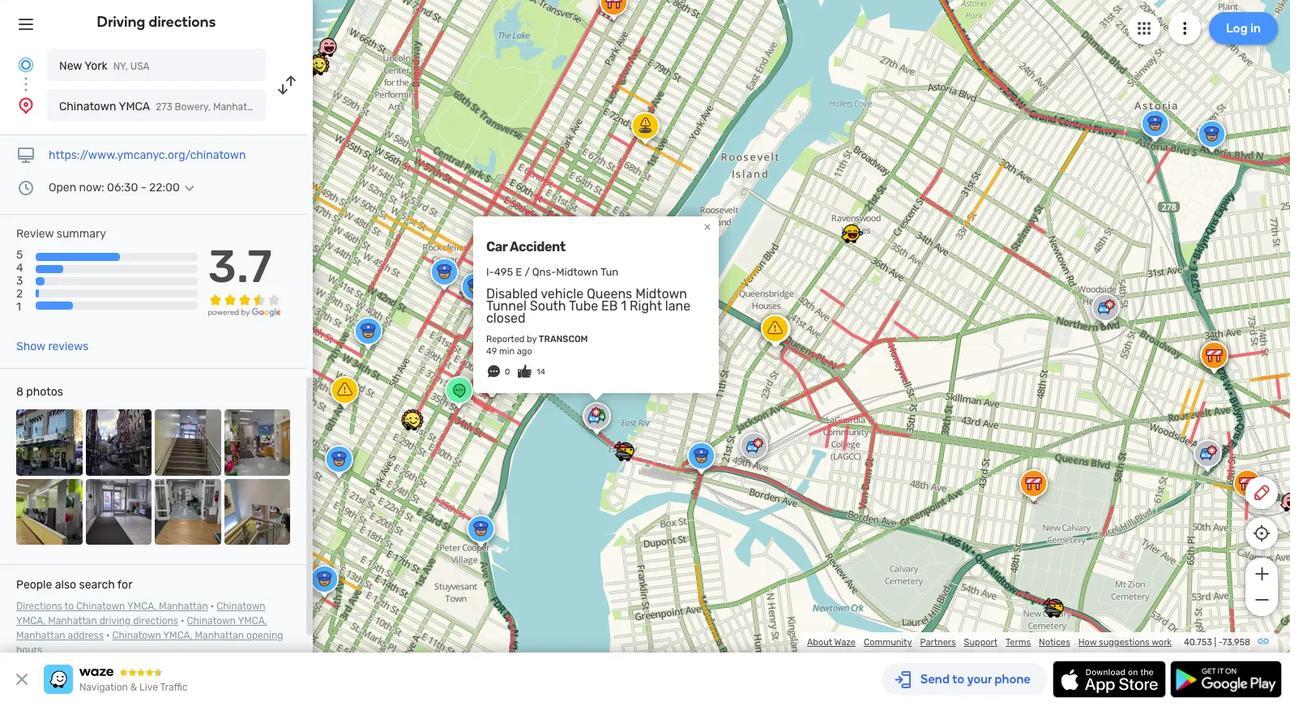Task type: vqa. For each thing, say whether or not it's contained in the screenshot.
"73.958"
yes



Task type: describe. For each thing, give the bounding box(es) containing it.
ymca, for opening
[[163, 630, 193, 641]]

0
[[505, 367, 510, 377]]

new
[[59, 59, 82, 73]]

3
[[16, 274, 23, 288]]

for
[[117, 578, 133, 592]]

273
[[156, 101, 172, 113]]

image 8 of chinatown ymca, manhattan image
[[224, 479, 290, 545]]

22:00
[[149, 181, 180, 195]]

midtown inside disabled vehicle queens midtown tunnel south tube eb 1 right lane closed reported by transcom 49 min ago
[[636, 286, 688, 302]]

tube
[[569, 298, 598, 314]]

chinatown for chinatown ymca, manhattan driving directions
[[217, 601, 266, 612]]

address
[[68, 630, 104, 641]]

i-
[[486, 266, 494, 278]]

closed
[[486, 311, 526, 326]]

zoom out image
[[1252, 590, 1273, 610]]

open now: 06:30 - 22:00 button
[[49, 181, 199, 195]]

by
[[527, 334, 537, 345]]

chinatown ymca, manhattan opening hours
[[16, 630, 283, 656]]

0 vertical spatial midtown
[[556, 266, 598, 278]]

manhattan for chinatown ymca, manhattan opening hours
[[195, 630, 244, 641]]

live
[[140, 682, 158, 693]]

8 photos
[[16, 385, 63, 399]]

support
[[965, 637, 998, 648]]

image 7 of chinatown ymca, manhattan image
[[155, 479, 221, 545]]

manhattan up chinatown ymca, manhattan address link at the bottom left of the page
[[159, 601, 208, 612]]

partners link
[[921, 637, 956, 648]]

terms
[[1006, 637, 1031, 648]]

community
[[864, 637, 913, 648]]

car accident
[[486, 239, 566, 254]]

495
[[494, 266, 513, 278]]

14
[[537, 367, 546, 377]]

notices
[[1039, 637, 1071, 648]]

image 4 of chinatown ymca, manhattan image
[[224, 410, 290, 476]]

1 inside 5 4 3 2 1
[[16, 300, 21, 314]]

queens
[[587, 286, 633, 302]]

partners
[[921, 637, 956, 648]]

chinatown ymca, manhattan driving directions
[[16, 601, 266, 627]]

directions inside "chinatown ymca, manhattan driving directions"
[[133, 615, 178, 627]]

ymca, for address
[[238, 615, 267, 627]]

e
[[516, 266, 522, 278]]

new york ny, usa
[[59, 59, 150, 73]]

5 4 3 2 1
[[16, 248, 23, 314]]

people
[[16, 578, 52, 592]]

united
[[267, 101, 297, 113]]

navigation & live traffic
[[79, 682, 188, 693]]

chevron down image
[[180, 182, 199, 195]]

show
[[16, 340, 45, 354]]

49
[[486, 346, 497, 357]]

opening
[[247, 630, 283, 641]]

directions to chinatown ymca, manhattan
[[16, 601, 208, 612]]

x image
[[12, 670, 32, 689]]

photos
[[26, 385, 63, 399]]

right
[[630, 298, 662, 314]]

reported
[[486, 334, 525, 345]]

pencil image
[[1253, 483, 1272, 503]]

73.958
[[1223, 637, 1251, 648]]

community link
[[864, 637, 913, 648]]

3.7
[[208, 240, 272, 294]]

about waze link
[[807, 637, 856, 648]]

image 5 of chinatown ymca, manhattan image
[[16, 479, 82, 545]]

disabled vehicle queens midtown tunnel south tube eb 1 right lane closed reported by transcom 49 min ago
[[486, 286, 691, 357]]

summary
[[57, 227, 106, 241]]

chinatown for chinatown ymca 273 bowery, manhattan, united states
[[59, 100, 116, 114]]

zoom in image
[[1252, 564, 1273, 584]]

min
[[499, 346, 515, 357]]

chinatown up driving
[[76, 601, 125, 612]]

notices link
[[1039, 637, 1071, 648]]

ymca, for driving
[[16, 615, 46, 627]]

image 2 of chinatown ymca, manhattan image
[[86, 410, 152, 476]]

qns-
[[533, 266, 556, 278]]

tun
[[601, 266, 619, 278]]

now:
[[79, 181, 104, 195]]

driving
[[97, 13, 145, 31]]

40.753
[[1184, 637, 1213, 648]]

computer image
[[16, 146, 36, 165]]

× link
[[701, 219, 715, 234]]

40.753 | -73.958
[[1184, 637, 1251, 648]]

open
[[49, 181, 76, 195]]

ny,
[[113, 61, 128, 72]]

×
[[704, 219, 711, 234]]

directions
[[16, 601, 62, 612]]

terms link
[[1006, 637, 1031, 648]]

image 6 of chinatown ymca, manhattan image
[[86, 479, 152, 545]]

bowery,
[[175, 101, 211, 113]]

open now: 06:30 - 22:00
[[49, 181, 180, 195]]

chinatown ymca, manhattan address link
[[16, 615, 267, 641]]



Task type: locate. For each thing, give the bounding box(es) containing it.
2
[[16, 287, 23, 301]]

chinatown
[[59, 100, 116, 114], [76, 601, 125, 612], [217, 601, 266, 612], [187, 615, 236, 627], [112, 630, 161, 641]]

chinatown ymca, manhattan driving directions link
[[16, 601, 266, 627]]

chinatown up opening
[[217, 601, 266, 612]]

1 horizontal spatial -
[[1219, 637, 1223, 648]]

current location image
[[16, 55, 36, 75]]

work
[[1152, 637, 1172, 648]]

0 vertical spatial directions
[[149, 13, 216, 31]]

chinatown for chinatown ymca, manhattan opening hours
[[112, 630, 161, 641]]

eb
[[602, 298, 618, 314]]

driving
[[99, 615, 131, 627]]

ymca, up opening
[[238, 615, 267, 627]]

1 horizontal spatial midtown
[[636, 286, 688, 302]]

1 vertical spatial directions
[[133, 615, 178, 627]]

show reviews
[[16, 340, 89, 354]]

manhattan inside chinatown ymca, manhattan address
[[16, 630, 65, 641]]

https://www.ymcanyc.org/chinatown
[[49, 148, 246, 162]]

hours
[[16, 645, 42, 656]]

to
[[64, 601, 74, 612]]

review summary
[[16, 227, 106, 241]]

manhattan left opening
[[195, 630, 244, 641]]

&
[[130, 682, 137, 693]]

manhattan
[[159, 601, 208, 612], [48, 615, 97, 627], [16, 630, 65, 641], [195, 630, 244, 641]]

manhattan for chinatown ymca, manhattan address
[[16, 630, 65, 641]]

car
[[486, 239, 508, 254]]

midtown right queens
[[636, 286, 688, 302]]

directions right driving
[[149, 13, 216, 31]]

manhattan inside chinatown ymca, manhattan opening hours
[[195, 630, 244, 641]]

0 vertical spatial -
[[141, 181, 146, 195]]

chinatown ymca, manhattan address
[[16, 615, 267, 641]]

-
[[141, 181, 146, 195], [1219, 637, 1223, 648]]

directions up chinatown ymca, manhattan opening hours link
[[133, 615, 178, 627]]

midtown
[[556, 266, 598, 278], [636, 286, 688, 302]]

about waze community partners support terms notices how suggestions work
[[807, 637, 1172, 648]]

midtown up vehicle
[[556, 266, 598, 278]]

https://www.ymcanyc.org/chinatown link
[[49, 148, 246, 162]]

8
[[16, 385, 23, 399]]

review
[[16, 227, 54, 241]]

ymca, down "chinatown ymca, manhattan driving directions"
[[163, 630, 193, 641]]

directions to chinatown ymca, manhattan link
[[16, 601, 208, 612]]

i-495 e / qns-midtown tun
[[486, 266, 619, 278]]

accident
[[510, 239, 566, 254]]

0 horizontal spatial 1
[[16, 300, 21, 314]]

image 1 of chinatown ymca, manhattan image
[[16, 410, 82, 476]]

1 vertical spatial -
[[1219, 637, 1223, 648]]

chinatown down york
[[59, 100, 116, 114]]

0 horizontal spatial midtown
[[556, 266, 598, 278]]

people also search for
[[16, 578, 133, 592]]

ymca, up chinatown ymca, manhattan address
[[127, 601, 157, 612]]

link image
[[1258, 635, 1271, 648]]

chinatown ymca 273 bowery, manhattan, united states
[[59, 100, 329, 114]]

1 vertical spatial midtown
[[636, 286, 688, 302]]

states
[[300, 101, 329, 113]]

driving directions
[[97, 13, 216, 31]]

search
[[79, 578, 115, 592]]

image 3 of chinatown ymca, manhattan image
[[155, 410, 221, 476]]

ago
[[517, 346, 532, 357]]

5
[[16, 248, 23, 262]]

06:30
[[107, 181, 138, 195]]

disabled
[[486, 286, 538, 302]]

chinatown inside "chinatown ymca, manhattan driving directions"
[[217, 601, 266, 612]]

traffic
[[160, 682, 188, 693]]

chinatown down "chinatown ymca, manhattan driving directions"
[[112, 630, 161, 641]]

manhattan down to
[[48, 615, 97, 627]]

1 horizontal spatial 1
[[621, 298, 627, 314]]

chinatown for chinatown ymca, manhattan address
[[187, 615, 236, 627]]

york
[[85, 59, 108, 73]]

manhattan inside "chinatown ymca, manhattan driving directions"
[[48, 615, 97, 627]]

how suggestions work link
[[1079, 637, 1172, 648]]

|
[[1215, 637, 1217, 648]]

chinatown inside chinatown ymca, manhattan address
[[187, 615, 236, 627]]

manhattan up hours
[[16, 630, 65, 641]]

waze
[[835, 637, 856, 648]]

about
[[807, 637, 833, 648]]

suggestions
[[1099, 637, 1150, 648]]

ymca,
[[127, 601, 157, 612], [16, 615, 46, 627], [238, 615, 267, 627], [163, 630, 193, 641]]

ymca
[[119, 100, 150, 114]]

usa
[[130, 61, 150, 72]]

- right |
[[1219, 637, 1223, 648]]

location image
[[16, 96, 36, 115]]

south
[[530, 298, 566, 314]]

1 down 3
[[16, 300, 21, 314]]

1 inside disabled vehicle queens midtown tunnel south tube eb 1 right lane closed reported by transcom 49 min ago
[[621, 298, 627, 314]]

chinatown up chinatown ymca, manhattan opening hours link
[[187, 615, 236, 627]]

how
[[1079, 637, 1097, 648]]

clock image
[[16, 178, 36, 198]]

ymca, down directions
[[16, 615, 46, 627]]

1 right eb
[[621, 298, 627, 314]]

manhattan for chinatown ymca, manhattan driving directions
[[48, 615, 97, 627]]

transcom
[[539, 334, 588, 345]]

also
[[55, 578, 76, 592]]

0 horizontal spatial -
[[141, 181, 146, 195]]

ymca, inside chinatown ymca, manhattan opening hours
[[163, 630, 193, 641]]

reviews
[[48, 340, 89, 354]]

vehicle
[[541, 286, 584, 302]]

1
[[621, 298, 627, 314], [16, 300, 21, 314]]

/
[[525, 266, 530, 278]]

ymca, inside chinatown ymca, manhattan address
[[238, 615, 267, 627]]

directions
[[149, 13, 216, 31], [133, 615, 178, 627]]

navigation
[[79, 682, 128, 693]]

chinatown inside chinatown ymca, manhattan opening hours
[[112, 630, 161, 641]]

tunnel
[[486, 298, 527, 314]]

chinatown ymca, manhattan opening hours link
[[16, 630, 283, 656]]

ymca, inside "chinatown ymca, manhattan driving directions"
[[16, 615, 46, 627]]

manhattan,
[[213, 101, 265, 113]]

- left '22:00'
[[141, 181, 146, 195]]



